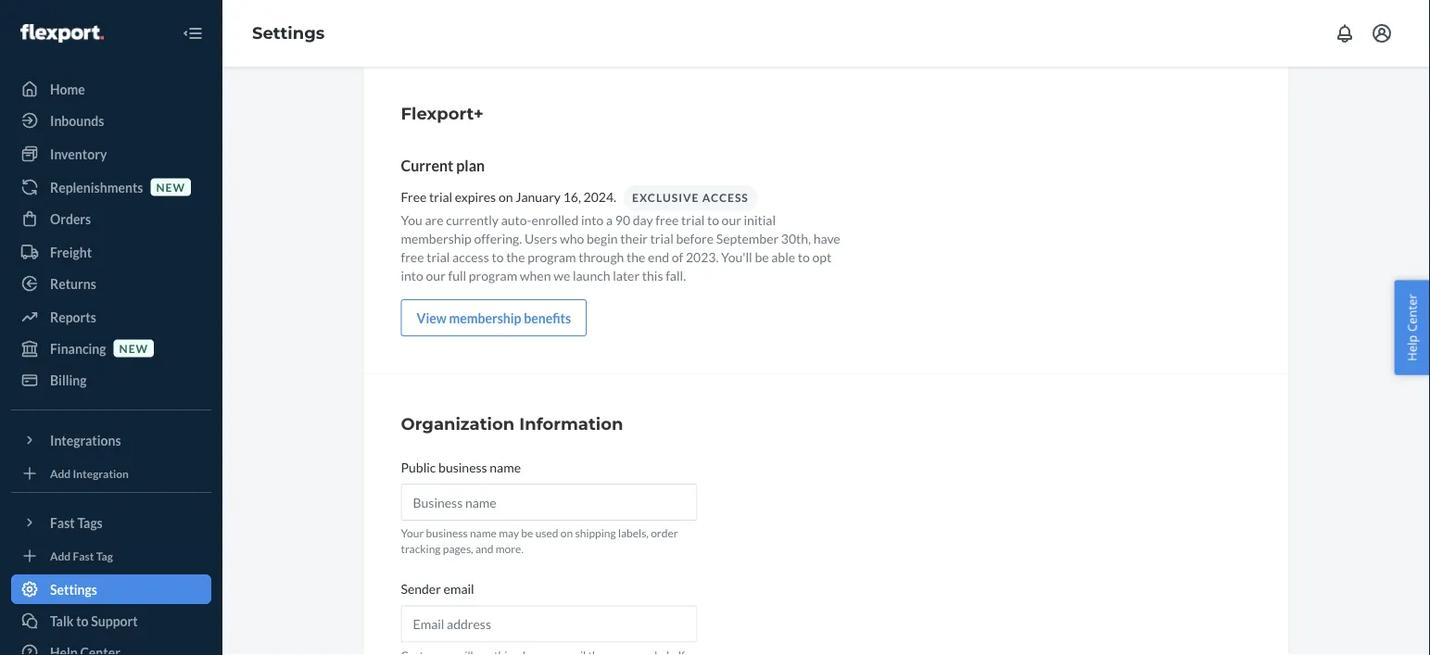 Task type: describe. For each thing, give the bounding box(es) containing it.
view membership benefits link
[[401, 300, 587, 337]]

exclusive access
[[632, 191, 749, 205]]

flexport logo image
[[20, 24, 104, 43]]

help center
[[1404, 294, 1420, 361]]

talk to support
[[50, 613, 138, 629]]

order
[[651, 527, 678, 540]]

integrations
[[50, 432, 121, 448]]

your business name may be used on shipping labels, order tracking pages, and more.
[[401, 527, 678, 556]]

add fast tag link
[[11, 545, 211, 567]]

0 horizontal spatial on
[[499, 189, 513, 205]]

auto-
[[501, 212, 531, 228]]

2 the from the left
[[627, 249, 645, 265]]

0 vertical spatial settings
[[252, 23, 325, 43]]

their
[[620, 231, 648, 247]]

shipping
[[575, 527, 616, 540]]

sender email
[[401, 581, 474, 597]]

public
[[401, 460, 436, 475]]

on inside your business name may be used on shipping labels, order tracking pages, and more.
[[561, 527, 573, 540]]

public business name
[[401, 460, 521, 475]]

pages,
[[443, 543, 473, 556]]

be inside your business name may be used on shipping labels, order tracking pages, and more.
[[521, 527, 533, 540]]

talk
[[50, 613, 74, 629]]

add integration link
[[11, 463, 211, 485]]

orders
[[50, 211, 91, 227]]

free
[[401, 189, 427, 205]]

access
[[452, 249, 489, 265]]

through
[[579, 249, 624, 265]]

sender
[[401, 581, 441, 597]]

full
[[448, 268, 466, 284]]

financing
[[50, 341, 106, 356]]

fall.
[[666, 268, 686, 284]]

1 vertical spatial our
[[426, 268, 446, 284]]

trial up full
[[427, 249, 450, 265]]

home
[[50, 81, 85, 97]]

you
[[401, 212, 422, 228]]

enrolled
[[531, 212, 579, 228]]

your
[[401, 527, 424, 540]]

users
[[525, 231, 557, 247]]

view
[[417, 310, 447, 326]]

new for replenishments
[[156, 180, 185, 194]]

information
[[519, 414, 623, 434]]

talk to support button
[[11, 606, 211, 636]]

name for public business name
[[490, 460, 521, 475]]

we
[[553, 268, 570, 284]]

inbounds link
[[11, 106, 211, 135]]

help center button
[[1394, 280, 1430, 375]]

integration
[[73, 467, 129, 480]]

home link
[[11, 74, 211, 104]]

1 the from the left
[[506, 249, 525, 265]]

access
[[702, 191, 749, 205]]

0 vertical spatial settings link
[[252, 23, 325, 43]]

are
[[425, 212, 444, 228]]

add integration
[[50, 467, 129, 480]]

you are currently auto-enrolled into a 90 day free trial to our initial membership offering. users who begin their trial before september 30th, have free trial access to the program through the end of 2023. you'll be able to opt into our full program when we launch later this fall.
[[401, 212, 840, 284]]

0 vertical spatial program
[[528, 249, 576, 265]]

trial up before
[[681, 212, 705, 228]]

0 horizontal spatial program
[[469, 268, 517, 284]]

who
[[560, 231, 584, 247]]

plan
[[456, 157, 485, 175]]

used
[[535, 527, 558, 540]]

1 vertical spatial into
[[401, 268, 423, 284]]

day
[[633, 212, 653, 228]]

fast tags
[[50, 515, 103, 531]]

center
[[1404, 294, 1420, 332]]

freight
[[50, 244, 92, 260]]

currently
[[446, 212, 499, 228]]

opt
[[812, 249, 832, 265]]

before
[[676, 231, 714, 247]]

open account menu image
[[1371, 22, 1393, 44]]

view membership benefits
[[417, 310, 571, 326]]

freight link
[[11, 237, 211, 267]]

16,
[[563, 189, 581, 205]]

september
[[716, 231, 779, 247]]

add for add fast tag
[[50, 549, 71, 563]]

add for add integration
[[50, 467, 71, 480]]

billing link
[[11, 365, 211, 395]]

returns link
[[11, 269, 211, 298]]

end
[[648, 249, 669, 265]]

0 vertical spatial free
[[656, 212, 679, 228]]

and
[[475, 543, 493, 556]]

membership inside you are currently auto-enrolled into a 90 day free trial to our initial membership offering. users who begin their trial before september 30th, have free trial access to the program through the end of 2023. you'll be able to opt into our full program when we launch later this fall.
[[401, 231, 472, 247]]



Task type: vqa. For each thing, say whether or not it's contained in the screenshot.
30Th,
yes



Task type: locate. For each thing, give the bounding box(es) containing it.
our
[[722, 212, 741, 228], [426, 268, 446, 284]]

our down access
[[722, 212, 741, 228]]

business for your
[[426, 527, 468, 540]]

open notifications image
[[1334, 22, 1356, 44]]

0 horizontal spatial settings link
[[11, 575, 211, 604]]

be
[[755, 249, 769, 265], [521, 527, 533, 540]]

trial up are
[[429, 189, 452, 205]]

1 horizontal spatial settings
[[252, 23, 325, 43]]

membership down full
[[449, 310, 521, 326]]

fast inside dropdown button
[[50, 515, 75, 531]]

inventory
[[50, 146, 107, 162]]

1 vertical spatial free
[[401, 249, 424, 265]]

0 vertical spatial name
[[490, 460, 521, 475]]

name for your business name may be used on shipping labels, order tracking pages, and more.
[[470, 527, 497, 540]]

email
[[444, 581, 474, 597]]

the down offering.
[[506, 249, 525, 265]]

exclusive
[[632, 191, 699, 205]]

on right used
[[561, 527, 573, 540]]

business inside your business name may be used on shipping labels, order tracking pages, and more.
[[426, 527, 468, 540]]

1 horizontal spatial program
[[528, 249, 576, 265]]

membership inside button
[[449, 310, 521, 326]]

more.
[[496, 543, 524, 556]]

30th,
[[781, 231, 811, 247]]

0 horizontal spatial be
[[521, 527, 533, 540]]

add
[[50, 467, 71, 480], [50, 549, 71, 563]]

settings
[[252, 23, 325, 43], [50, 582, 97, 597]]

1 horizontal spatial on
[[561, 527, 573, 540]]

1 vertical spatial new
[[119, 341, 148, 355]]

free trial expires on january 16, 2024.
[[401, 189, 616, 205]]

current plan
[[401, 157, 485, 175]]

0 vertical spatial into
[[581, 212, 604, 228]]

1 horizontal spatial settings link
[[252, 23, 325, 43]]

business
[[438, 460, 487, 475], [426, 527, 468, 540]]

Business name text field
[[401, 484, 697, 521]]

later
[[613, 268, 640, 284]]

1 vertical spatial on
[[561, 527, 573, 540]]

free down exclusive
[[656, 212, 679, 228]]

0 vertical spatial new
[[156, 180, 185, 194]]

billing
[[50, 372, 87, 388]]

0 horizontal spatial the
[[506, 249, 525, 265]]

be left able
[[755, 249, 769, 265]]

1 horizontal spatial be
[[755, 249, 769, 265]]

name inside your business name may be used on shipping labels, order tracking pages, and more.
[[470, 527, 497, 540]]

1 vertical spatial be
[[521, 527, 533, 540]]

1 vertical spatial name
[[470, 527, 497, 540]]

1 vertical spatial fast
[[73, 549, 94, 563]]

into left full
[[401, 268, 423, 284]]

0 vertical spatial business
[[438, 460, 487, 475]]

1 vertical spatial settings
[[50, 582, 97, 597]]

labels,
[[618, 527, 649, 540]]

may
[[499, 527, 519, 540]]

business for public
[[438, 460, 487, 475]]

on
[[499, 189, 513, 205], [561, 527, 573, 540]]

support
[[91, 613, 138, 629]]

you'll
[[721, 249, 752, 265]]

the down their
[[627, 249, 645, 265]]

0 vertical spatial on
[[499, 189, 513, 205]]

add inside add fast tag link
[[50, 549, 71, 563]]

expires
[[455, 189, 496, 205]]

0 horizontal spatial our
[[426, 268, 446, 284]]

1 horizontal spatial our
[[722, 212, 741, 228]]

be right may
[[521, 527, 533, 540]]

have
[[814, 231, 840, 247]]

2023.
[[686, 249, 719, 265]]

initial
[[744, 212, 776, 228]]

1 horizontal spatial free
[[656, 212, 679, 228]]

0 vertical spatial our
[[722, 212, 741, 228]]

january
[[515, 189, 561, 205]]

new down reports link on the left of the page
[[119, 341, 148, 355]]

program up we
[[528, 249, 576, 265]]

1 vertical spatial settings link
[[11, 575, 211, 604]]

this
[[642, 268, 663, 284]]

into left a
[[581, 212, 604, 228]]

1 add from the top
[[50, 467, 71, 480]]

2 add from the top
[[50, 549, 71, 563]]

0 horizontal spatial settings
[[50, 582, 97, 597]]

fast left tag
[[73, 549, 94, 563]]

0 vertical spatial fast
[[50, 515, 75, 531]]

membership
[[401, 231, 472, 247], [449, 310, 521, 326]]

0 vertical spatial membership
[[401, 231, 472, 247]]

reports link
[[11, 302, 211, 332]]

add down fast tags
[[50, 549, 71, 563]]

the
[[506, 249, 525, 265], [627, 249, 645, 265]]

organization information
[[401, 414, 623, 434]]

offering.
[[474, 231, 522, 247]]

1 horizontal spatial the
[[627, 249, 645, 265]]

0 horizontal spatial free
[[401, 249, 424, 265]]

Email address text field
[[401, 606, 697, 643]]

flexport+
[[401, 103, 484, 124]]

begin
[[587, 231, 618, 247]]

settings link
[[252, 23, 325, 43], [11, 575, 211, 604]]

view membership benefits button
[[401, 300, 587, 337]]

1 vertical spatial business
[[426, 527, 468, 540]]

our left full
[[426, 268, 446, 284]]

2024.
[[584, 189, 616, 205]]

name up and
[[470, 527, 497, 540]]

name
[[490, 460, 521, 475], [470, 527, 497, 540]]

integrations button
[[11, 425, 211, 455]]

business down organization
[[438, 460, 487, 475]]

add left integration
[[50, 467, 71, 480]]

benefits
[[524, 310, 571, 326]]

trial up 'end'
[[650, 231, 674, 247]]

tracking
[[401, 543, 441, 556]]

add inside add integration link
[[50, 467, 71, 480]]

on up auto-
[[499, 189, 513, 205]]

0 horizontal spatial into
[[401, 268, 423, 284]]

close navigation image
[[182, 22, 204, 44]]

1 horizontal spatial new
[[156, 180, 185, 194]]

name down organization information
[[490, 460, 521, 475]]

a
[[606, 212, 613, 228]]

1 horizontal spatial into
[[581, 212, 604, 228]]

launch
[[573, 268, 610, 284]]

0 vertical spatial add
[[50, 467, 71, 480]]

free down you
[[401, 249, 424, 265]]

returns
[[50, 276, 96, 292]]

tags
[[77, 515, 103, 531]]

able
[[771, 249, 795, 265]]

business up pages,
[[426, 527, 468, 540]]

to left opt
[[798, 249, 810, 265]]

new up orders link
[[156, 180, 185, 194]]

be inside you are currently auto-enrolled into a 90 day free trial to our initial membership offering. users who begin their trial before september 30th, have free trial access to the program through the end of 2023. you'll be able to opt into our full program when we launch later this fall.
[[755, 249, 769, 265]]

1 vertical spatial add
[[50, 549, 71, 563]]

membership down are
[[401, 231, 472, 247]]

program down access
[[469, 268, 517, 284]]

orders link
[[11, 204, 211, 234]]

fast tags button
[[11, 508, 211, 538]]

to down access
[[707, 212, 719, 228]]

inbounds
[[50, 113, 104, 128]]

fast left 'tags' at bottom
[[50, 515, 75, 531]]

0 vertical spatial be
[[755, 249, 769, 265]]

to right talk
[[76, 613, 89, 629]]

1 vertical spatial program
[[469, 268, 517, 284]]

1 vertical spatial membership
[[449, 310, 521, 326]]

new for financing
[[119, 341, 148, 355]]

to
[[707, 212, 719, 228], [492, 249, 504, 265], [798, 249, 810, 265], [76, 613, 89, 629]]

when
[[520, 268, 551, 284]]

add fast tag
[[50, 549, 113, 563]]

program
[[528, 249, 576, 265], [469, 268, 517, 284]]

to inside button
[[76, 613, 89, 629]]

0 horizontal spatial new
[[119, 341, 148, 355]]

to down offering.
[[492, 249, 504, 265]]

replenishments
[[50, 179, 143, 195]]

organization
[[401, 414, 515, 434]]

new
[[156, 180, 185, 194], [119, 341, 148, 355]]

help
[[1404, 335, 1420, 361]]

90
[[615, 212, 630, 228]]

reports
[[50, 309, 96, 325]]



